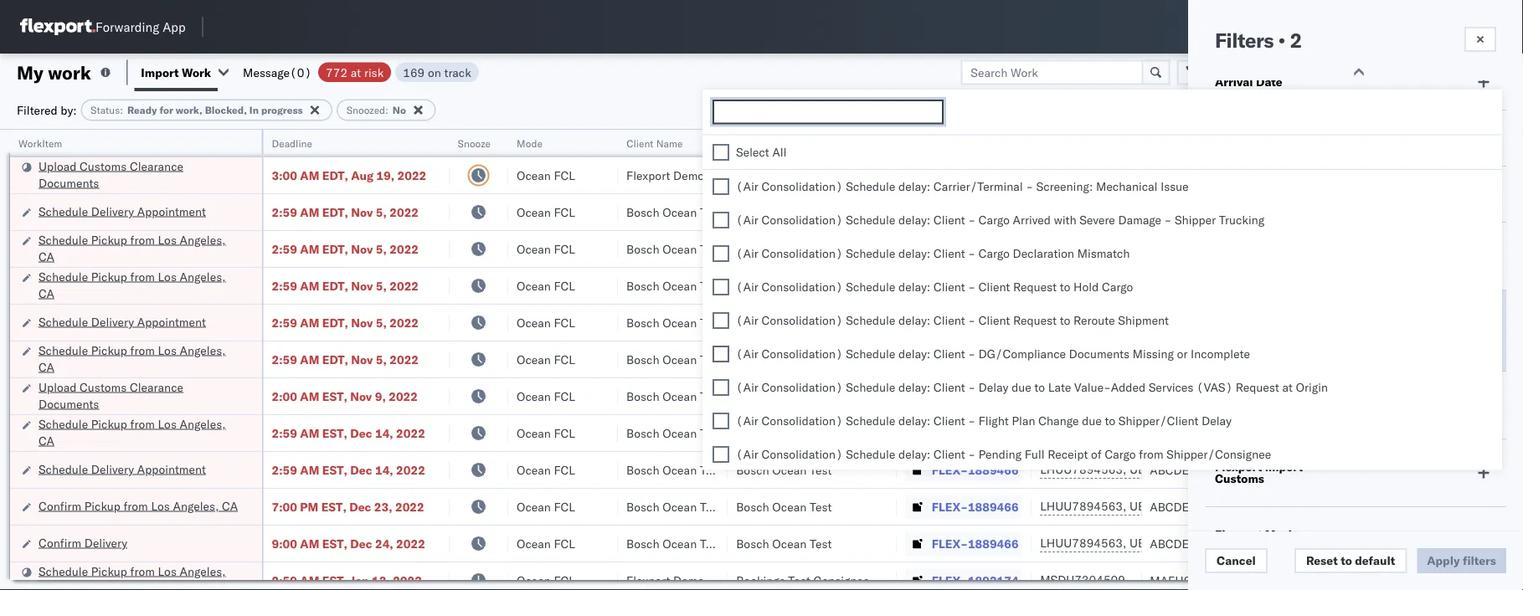 Task type: describe. For each thing, give the bounding box(es) containing it.
mbl/mawb
[[1150, 137, 1208, 150]]

1 5, from the top
[[376, 205, 387, 219]]

7 am from the top
[[300, 389, 319, 404]]

inbond
[[1215, 539, 1255, 554]]

2:59 for first schedule pickup from los angeles, ca button
[[272, 242, 297, 256]]

9 fcl from the top
[[554, 463, 575, 477]]

11 flex- from the top
[[932, 536, 968, 551]]

3:00 am edt, aug 19, 2022
[[272, 168, 427, 183]]

to inside button
[[1341, 554, 1352, 568]]

carrier/terminal
[[934, 179, 1023, 193]]

omkar savant
[[1361, 500, 1436, 514]]

change
[[1039, 413, 1079, 428]]

hlxu8034992 for upload customs clearance documents button associated with 2:00 am est, nov 9, 2022
[[1218, 389, 1300, 403]]

est, right pm
[[321, 500, 347, 514]]

2022 for 2:00 am est, nov 9, 2022 upload customs clearance documents link
[[389, 389, 418, 404]]

exception
[[1262, 65, 1316, 80]]

resize handle column header for container numbers
[[1122, 130, 1142, 590]]

gaurav jawla
[[1361, 168, 1431, 183]]

work,
[[176, 104, 202, 116]]

client for (air consolidation) schedule delay: client - cargo arrived with severe damage - shipper trucking
[[934, 212, 965, 227]]

upload customs clearance documents for 3:00 am edt, aug 19, 2022
[[39, 159, 183, 190]]

mode
[[517, 137, 542, 150]]

2 schedule pickup from los angeles, ca from the top
[[39, 269, 226, 301]]

6 fcl from the top
[[554, 352, 575, 367]]

2:59 for schedule pickup from los angeles, ca button related to maeu9736123
[[272, 573, 297, 588]]

(air for (air consolidation) schedule delay: client - cargo arrived with severe damage - shipper trucking
[[736, 212, 759, 227]]

5 flex-1846748 from the top
[[932, 352, 1019, 367]]

client for (air consolidation) schedule delay: client - dg/compliance documents missing or incomplete
[[934, 346, 965, 361]]

11 am from the top
[[300, 573, 319, 588]]

confirm pickup from los angeles, ca
[[39, 499, 238, 513]]

arrival date
[[1215, 75, 1283, 89]]

1 hlxu8034992 from the top
[[1218, 204, 1300, 219]]

3 ocean fcl from the top
[[517, 242, 575, 256]]

dec for confirm pickup from los angeles, ca
[[349, 500, 371, 514]]

lhuu7894563, uetu5238478 for schedule pickup from los angeles, ca
[[1040, 425, 1211, 440]]

select all
[[736, 144, 787, 159]]

1 horizontal spatial operator
[[1361, 137, 1402, 150]]

abcdefg78456546 for confirm pickup from los angeles, ca
[[1150, 500, 1263, 514]]

1 edt, from the top
[[322, 168, 348, 183]]

request for reroute
[[1013, 313, 1057, 327]]

4 abcdefg78456546 from the top
[[1150, 536, 1263, 551]]

abcdefg78456546 for schedule pickup from los angeles, ca
[[1150, 426, 1263, 441]]

resize handle column header for workitem
[[242, 130, 262, 590]]

flex id
[[905, 137, 937, 150]]

(air consolidation) schedule delay: client - client request to hold cargo
[[736, 279, 1133, 294]]

dec left 24, on the bottom
[[350, 536, 372, 551]]

5, for 2:59 am edt, nov 5, 2022's schedule delivery appointment button
[[376, 315, 387, 330]]

1 ocean fcl from the top
[[517, 168, 575, 183]]

6 ocean fcl from the top
[[517, 352, 575, 367]]

damage
[[1118, 212, 1162, 227]]

5 fcl from the top
[[554, 315, 575, 330]]

hlxu8034992 for schedule pickup from los angeles, ca button related to test123456
[[1218, 352, 1300, 366]]

2
[[1290, 28, 1302, 53]]

2 vertical spatial request
[[1236, 380, 1280, 394]]

deadline
[[272, 137, 312, 150]]

client inside "button"
[[627, 137, 654, 150]]

lhuu7894563, for schedule delivery appointment
[[1040, 462, 1127, 477]]

flexport inside "flexport managed delivery"
[[1215, 392, 1262, 407]]

11 ocean fcl from the top
[[517, 536, 575, 551]]

1 hlxu6269489, from the top
[[1129, 204, 1215, 219]]

1893174
[[968, 573, 1019, 588]]

3 fcl from the top
[[554, 242, 575, 256]]

los for abcdefg78456546 schedule pickup from los angeles, ca button
[[158, 417, 177, 431]]

msdu7304509
[[1040, 573, 1126, 588]]

gaurav
[[1361, 168, 1399, 183]]

: for snoozed
[[385, 104, 388, 116]]

1889466 for confirm pickup from los angeles, ca
[[968, 500, 1019, 514]]

2022 for fifth schedule pickup from los angeles, ca link from the bottom
[[390, 242, 419, 256]]

clearance for 3:00 am edt, aug 19, 2022
[[130, 159, 183, 173]]

resize handle column header for mode
[[598, 130, 618, 590]]

mbl/mawb numbers button
[[1142, 133, 1336, 150]]

shipper/consignee
[[1167, 447, 1272, 461]]

flex-1660288
[[932, 168, 1019, 183]]

1846748 for 4th schedule pickup from los angeles, ca button from the bottom of the page
[[968, 278, 1019, 293]]

1660288
[[968, 168, 1019, 183]]

4 uetu5238478 from the top
[[1130, 536, 1211, 551]]

- for (air consolidation) schedule delay: client - pending full receipt of cargo from shipper/consignee
[[968, 447, 976, 461]]

pickup for first schedule pickup from los angeles, ca button
[[91, 232, 127, 247]]

ceau7522281, for schedule pickup from los angeles, ca button related to test123456
[[1040, 352, 1126, 366]]

4 1889466 from the top
[[968, 536, 1019, 551]]

flex- for upload customs clearance documents button associated with 2:00 am est, nov 9, 2022
[[932, 389, 968, 404]]

resize handle column header for consignee
[[877, 130, 897, 590]]

4 lhuu7894563, from the top
[[1040, 536, 1127, 551]]

5, for first schedule pickup from los angeles, ca button
[[376, 242, 387, 256]]

filters
[[1215, 28, 1274, 53]]

deadline button
[[263, 133, 432, 150]]

10 am from the top
[[300, 536, 319, 551]]

0 horizontal spatial work
[[182, 65, 211, 80]]

1 vertical spatial work
[[1215, 187, 1245, 201]]

to down value-
[[1105, 413, 1116, 428]]

confirm delivery link
[[39, 535, 127, 552]]

flexport import customs
[[1215, 460, 1303, 486]]

1 am from the top
[[300, 168, 319, 183]]

pm
[[300, 500, 318, 514]]

cancel button
[[1205, 549, 1268, 574]]

progress
[[261, 104, 303, 116]]

(air consolidation) schedule delay: client - delay due to late value-added services (vas) request at origin
[[736, 380, 1328, 394]]

1 ceau7522281, hlxu6269489, hlxu8034992 from the top
[[1040, 204, 1300, 219]]

caiu7969337
[[1040, 168, 1119, 182]]

ca for schedule pickup from los angeles, ca button related to test123456
[[39, 360, 54, 374]]

or
[[1177, 346, 1188, 361]]

2 schedule pickup from los angeles, ca button from the top
[[39, 268, 240, 304]]

3 delay: from the top
[[899, 246, 931, 260]]

angeles, for schedule pickup from los angeles, ca button related to maeu9736123
[[180, 564, 226, 579]]

schedule pickup from los angeles, ca for maeu9736123
[[39, 564, 226, 590]]

flex
[[905, 137, 924, 150]]

(air consolidation) schedule delay: client - cargo arrived with severe damage - shipper trucking
[[736, 212, 1265, 227]]

9 am from the top
[[300, 463, 319, 477]]

hlxu6269489, for schedule pickup from los angeles, ca button related to test123456
[[1129, 352, 1215, 366]]

4 ocean fcl from the top
[[517, 278, 575, 293]]

8 fcl from the top
[[554, 426, 575, 441]]

flex id button
[[897, 133, 1015, 150]]

1 2:59 from the top
[[272, 205, 297, 219]]

cargo right of
[[1105, 447, 1136, 461]]

jawla
[[1402, 168, 1431, 183]]

flex- for abcdefg78456546 schedule pickup from los angeles, ca button
[[932, 426, 968, 441]]

severe
[[1080, 212, 1115, 227]]

id
[[927, 137, 937, 150]]

lhuu7894563, uetu5238478 for confirm pickup from los angeles, ca
[[1040, 499, 1211, 514]]

confirm for confirm pickup from los angeles, ca
[[39, 499, 81, 513]]

transit
[[1257, 539, 1296, 554]]

ca for 4th schedule pickup from los angeles, ca button from the bottom of the page
[[39, 286, 54, 301]]

flex- for schedule delivery appointment button corresponding to 2:59 am est, dec 14, 2022
[[932, 463, 968, 477]]

1 schedule delivery appointment link from the top
[[39, 203, 206, 220]]

managed
[[1265, 392, 1317, 407]]

2 flex-1846748 from the top
[[932, 242, 1019, 256]]

10 resize handle column header from the left
[[1443, 130, 1463, 590]]

2022 for upload customs clearance documents link corresponding to 3:00 am edt, aug 19, 2022
[[397, 168, 427, 183]]

cargo down carrier/terminal
[[979, 212, 1010, 227]]

flexport inside flexport import customs
[[1215, 460, 1262, 474]]

1 schedule pickup from los angeles, ca link from the top
[[39, 232, 240, 265]]

ceau7522281, hlxu6269489, hlxu8034992 for 2:59 am edt, nov 5, 2022's schedule delivery appointment button
[[1040, 315, 1300, 330]]

23,
[[374, 500, 392, 514]]

omkar
[[1361, 500, 1397, 514]]

app
[[163, 19, 186, 35]]

1 vertical spatial due
[[1082, 413, 1102, 428]]

workitem
[[18, 137, 62, 150]]

3 resize handle column header from the left
[[488, 130, 508, 590]]

6 ceau7522281, from the top
[[1040, 389, 1126, 403]]

my work
[[17, 61, 91, 84]]

container
[[1040, 130, 1085, 143]]

est, left 'jan'
[[322, 573, 347, 588]]

cancel
[[1217, 554, 1256, 568]]

est, down 2:00 am est, nov 9, 2022
[[322, 426, 347, 441]]

container numbers button
[[1032, 126, 1125, 157]]

schedule pickup from los angeles, ca button for abcdefg78456546
[[39, 416, 240, 451]]

9:00 am est, dec 24, 2022
[[272, 536, 425, 551]]

•
[[1279, 28, 1286, 53]]

demo for bookings
[[673, 573, 704, 588]]

169 on track
[[403, 65, 471, 80]]

0 vertical spatial due
[[1012, 380, 1032, 394]]

schedule delivery appointment button for 2:59 am edt, nov 5, 2022
[[39, 314, 206, 332]]

client for (air consolidation) schedule delay: client - pending full receipt of cargo from shipper/consignee
[[934, 447, 965, 461]]

angeles, for confirm pickup from los angeles, ca button
[[173, 499, 219, 513]]

import inside flexport import customs
[[1265, 460, 1303, 474]]

track
[[444, 65, 471, 80]]

2:00
[[272, 389, 297, 404]]

11 fcl from the top
[[554, 536, 575, 551]]

1 horizontal spatial delay
[[1202, 413, 1232, 428]]

batch action
[[1430, 65, 1503, 80]]

6 am from the top
[[300, 352, 319, 367]]

- for (air consolidation) schedule delay: client - flight plan change due to shipper/client delay
[[968, 413, 976, 428]]

10 fcl from the top
[[554, 500, 575, 514]]

trucking
[[1219, 212, 1265, 227]]

772
[[326, 65, 348, 80]]

reset to default button
[[1295, 549, 1407, 574]]

to for hold
[[1060, 279, 1071, 294]]

delay: for late
[[899, 380, 931, 394]]

flex-1889466 for schedule pickup from los angeles, ca
[[932, 426, 1019, 441]]

hlxu6269489, for 4th schedule pickup from los angeles, ca button from the bottom of the page
[[1129, 278, 1215, 293]]

batch action button
[[1404, 60, 1514, 85]]

2:59 am est, dec 14, 2022 for schedule pickup from los angeles, ca
[[272, 426, 425, 441]]

7 ocean fcl from the top
[[517, 389, 575, 404]]

flex- for schedule pickup from los angeles, ca button related to maeu9736123
[[932, 573, 968, 588]]

6 flex-1846748 from the top
[[932, 389, 1019, 404]]

19,
[[376, 168, 395, 183]]

1 schedule pickup from los angeles, ca from the top
[[39, 232, 226, 264]]

ca for schedule pickup from los angeles, ca button related to maeu9736123
[[39, 581, 54, 590]]

2 edt, from the top
[[322, 205, 348, 219]]

documents for bosch ocean test
[[39, 397, 99, 411]]

5 am from the top
[[300, 315, 319, 330]]

1 flex-1846748 from the top
[[932, 205, 1019, 219]]

shipment
[[1118, 313, 1169, 327]]

3 flex-1846748 from the top
[[932, 278, 1019, 293]]

consolidation) for (air consolidation) schedule delay: client - pending full receipt of cargo from shipper/consignee
[[762, 447, 843, 461]]

11 resize handle column header from the left
[[1493, 130, 1513, 590]]

delay: for reroute
[[899, 313, 931, 327]]

1 schedule delivery appointment from the top
[[39, 204, 206, 219]]

1 test123456 from the top
[[1150, 205, 1221, 219]]

schedule pickup from los angeles, ca for abcdefg78456546
[[39, 417, 226, 448]]

delay: for severe
[[899, 212, 931, 227]]

client name button
[[618, 133, 711, 150]]

8 am from the top
[[300, 426, 319, 441]]

1 schedule pickup from los angeles, ca button from the top
[[39, 232, 240, 267]]

from for schedule pickup from los angeles, ca button related to maeu9736123
[[130, 564, 155, 579]]

1 2:59 am edt, nov 5, 2022 from the top
[[272, 205, 419, 219]]

12 fcl from the top
[[554, 573, 575, 588]]

(air consolidation) schedule delay: client - flight plan change due to shipper/client delay
[[736, 413, 1232, 428]]

arrival
[[1215, 75, 1253, 89]]

hlxu8034992 for 2:59 am edt, nov 5, 2022's schedule delivery appointment button
[[1218, 315, 1300, 330]]

ceau7522281, for first schedule pickup from los angeles, ca button
[[1040, 241, 1126, 256]]

filtered by:
[[17, 103, 77, 117]]

los for schedule pickup from los angeles, ca button related to maeu9736123
[[158, 564, 177, 579]]

10 ocean fcl from the top
[[517, 500, 575, 514]]

2:59 am est, jan 13, 2023
[[272, 573, 422, 588]]

4 flex-1846748 from the top
[[932, 315, 1019, 330]]

documents inside list box
[[1069, 346, 1130, 361]]

pickup for abcdefg78456546 schedule pickup from los angeles, ca button
[[91, 417, 127, 431]]

upload for 2:00 am est, nov 9, 2022
[[39, 380, 77, 394]]

2:59 for 4th schedule pickup from los angeles, ca button from the bottom of the page
[[272, 278, 297, 293]]

issue
[[1161, 179, 1189, 193]]

to for late
[[1035, 380, 1045, 394]]

(0)
[[290, 65, 312, 80]]

edt, for 4th schedule pickup from los angeles, ca button from the bottom of the page
[[322, 278, 348, 293]]

consolidation) for (air consolidation) schedule delay: client - flight plan change due to shipper/client delay
[[762, 413, 843, 428]]

7:00
[[272, 500, 297, 514]]

2:59 am est, dec 14, 2022 for schedule delivery appointment
[[272, 463, 425, 477]]

angeles, for first schedule pickup from los angeles, ca button
[[180, 232, 226, 247]]

incomplete
[[1191, 346, 1250, 361]]

1 appointment from the top
[[137, 204, 206, 219]]

1 fcl from the top
[[554, 168, 575, 183]]

(air consolidation) schedule delay: client - pending full receipt of cargo from shipper/consignee
[[736, 447, 1272, 461]]

all
[[773, 144, 787, 159]]

customs for 3:00 am edt, aug 19, 2022
[[80, 159, 127, 173]]

appointment for 2:59 am edt, nov 5, 2022
[[137, 314, 206, 329]]

5 ocean fcl from the top
[[517, 315, 575, 330]]

1 delay: from the top
[[899, 179, 931, 193]]

2 flex- from the top
[[932, 205, 968, 219]]

2022 for test123456's schedule pickup from los angeles, ca link
[[390, 352, 419, 367]]

13,
[[372, 573, 390, 588]]

no
[[393, 104, 406, 116]]

1 1846748 from the top
[[968, 205, 1019, 219]]

at inside list box
[[1283, 380, 1293, 394]]



Task type: locate. For each thing, give the bounding box(es) containing it.
1 vertical spatial schedule delivery appointment link
[[39, 314, 206, 330]]

1 2:59 am est, dec 14, 2022 from the top
[[272, 426, 425, 441]]

clearance for 2:00 am est, nov 9, 2022
[[130, 380, 183, 394]]

work up status : ready for work, blocked, in progress at the top
[[182, 65, 211, 80]]

cargo
[[979, 212, 1010, 227], [979, 246, 1010, 260], [1102, 279, 1133, 294], [1105, 447, 1136, 461]]

hlxu6269489, up the shipment
[[1129, 278, 1215, 293]]

plan
[[1012, 413, 1036, 428]]

consolidation) for (air consolidation) schedule delay: client - delay due to late value-added services (vas) request at origin
[[762, 380, 843, 394]]

hlxu8034992 for 4th schedule pickup from los angeles, ca button from the bottom of the page
[[1218, 278, 1300, 293]]

los for first schedule pickup from los angeles, ca button
[[158, 232, 177, 247]]

2 upload from the top
[[39, 380, 77, 394]]

2:59 for schedule delivery appointment button corresponding to 2:59 am est, dec 14, 2022
[[272, 463, 297, 477]]

: left no
[[385, 104, 388, 116]]

consolidation) for (air consolidation) schedule delay: client - cargo arrived with severe damage - shipper trucking
[[762, 212, 843, 227]]

origin
[[1296, 380, 1328, 394]]

type
[[1276, 187, 1302, 201]]

1846748 down the "(air consolidation) schedule delay: client - cargo arrived with severe damage - shipper trucking" on the top
[[968, 242, 1019, 256]]

5 hlxu6269489, from the top
[[1129, 352, 1215, 366]]

1 vertical spatial documents
[[1069, 346, 1130, 361]]

1 vertical spatial request
[[1013, 313, 1057, 327]]

4 delay: from the top
[[899, 279, 931, 294]]

1 vertical spatial demo
[[673, 573, 704, 588]]

0 horizontal spatial operator
[[1215, 131, 1266, 145]]

6 consolidation) from the top
[[762, 346, 843, 361]]

flex-1889466 for confirm pickup from los angeles, ca
[[932, 500, 1019, 514]]

from for confirm pickup from los angeles, ca button
[[124, 499, 148, 513]]

file exception
[[1238, 65, 1316, 80]]

1846748 down carrier/terminal
[[968, 205, 1019, 219]]

ceau7522281, for 4th schedule pickup from los angeles, ca button from the bottom of the page
[[1040, 278, 1126, 293]]

schedule delivery appointment
[[39, 204, 206, 219], [39, 314, 206, 329], [39, 462, 206, 477]]

ceau7522281, down "severe"
[[1040, 241, 1126, 256]]

est, up 7:00 pm est, dec 23, 2022
[[322, 463, 347, 477]]

2 schedule delivery appointment from the top
[[39, 314, 206, 329]]

0 vertical spatial upload
[[39, 159, 77, 173]]

6 ceau7522281, hlxu6269489, hlxu8034992 from the top
[[1040, 389, 1300, 403]]

in
[[249, 104, 259, 116]]

5,
[[376, 205, 387, 219], [376, 242, 387, 256], [376, 278, 387, 293], [376, 315, 387, 330], [376, 352, 387, 367]]

dec down 2:00 am est, nov 9, 2022
[[350, 426, 372, 441]]

1 vertical spatial upload
[[39, 380, 77, 394]]

forwarding app
[[95, 19, 186, 35]]

flexport moving inbond transit
[[1215, 528, 1306, 554]]

4 schedule pickup from los angeles, ca button from the top
[[39, 416, 240, 451]]

0 vertical spatial flexport demo consignee
[[627, 168, 764, 183]]

snoozed : no
[[346, 104, 406, 116]]

1 vertical spatial confirm
[[39, 536, 81, 550]]

from
[[130, 232, 155, 247], [130, 269, 155, 284], [130, 343, 155, 358], [130, 417, 155, 431], [1139, 447, 1164, 461], [124, 499, 148, 513], [130, 564, 155, 579]]

4 fcl from the top
[[554, 278, 575, 293]]

14, down 9, at the bottom left of page
[[375, 426, 393, 441]]

services
[[1149, 380, 1194, 394]]

0 vertical spatial appointment
[[137, 204, 206, 219]]

1 consolidation) from the top
[[762, 179, 843, 193]]

ceau7522281, down screening:
[[1040, 204, 1126, 219]]

bosch
[[627, 205, 660, 219], [736, 205, 769, 219], [627, 242, 660, 256], [736, 242, 769, 256], [627, 278, 660, 293], [736, 278, 769, 293], [627, 315, 660, 330], [736, 315, 769, 330], [627, 352, 660, 367], [736, 352, 769, 367], [627, 389, 660, 404], [736, 389, 769, 404], [627, 426, 660, 441], [736, 426, 769, 441], [627, 463, 660, 477], [736, 463, 769, 477], [627, 500, 660, 514], [736, 500, 769, 514], [627, 536, 660, 551], [736, 536, 769, 551]]

workitem button
[[10, 133, 245, 150]]

on
[[428, 65, 441, 80]]

2 1889466 from the top
[[968, 463, 1019, 477]]

1 (air from the top
[[736, 179, 759, 193]]

list box containing select all
[[703, 135, 1503, 590]]

hlxu6269489, down issue
[[1129, 204, 1215, 219]]

:
[[120, 104, 123, 116], [385, 104, 388, 116]]

request down declaration
[[1013, 279, 1057, 294]]

cargo down the "(air consolidation) schedule delay: client - cargo arrived with severe damage - shipper trucking" on the top
[[979, 246, 1010, 260]]

abcdefg78456546 up 'cancel' on the bottom
[[1150, 536, 1263, 551]]

0 horizontal spatial delay
[[979, 380, 1009, 394]]

schedule delivery appointment link for 2:59 am est, dec 14, 2022
[[39, 461, 206, 478]]

1 upload customs clearance documents link from the top
[[39, 158, 240, 191]]

2:59 am edt, nov 5, 2022 for schedule pickup from los angeles, ca button related to test123456
[[272, 352, 419, 367]]

action
[[1466, 65, 1503, 80]]

hlxu6269489, for upload customs clearance documents button associated with 2:00 am est, nov 9, 2022
[[1129, 389, 1215, 403]]

1 vertical spatial customs
[[80, 380, 127, 394]]

import work button
[[141, 65, 211, 80]]

0 vertical spatial 14,
[[375, 426, 393, 441]]

0 vertical spatial work
[[182, 65, 211, 80]]

2 vertical spatial schedule delivery appointment link
[[39, 461, 206, 478]]

0 vertical spatial upload customs clearance documents button
[[39, 158, 240, 193]]

2 am from the top
[[300, 205, 319, 219]]

4 am from the top
[[300, 278, 319, 293]]

demo down name
[[673, 168, 704, 183]]

5 schedule pickup from los angeles, ca link from the top
[[39, 563, 240, 590]]

Search Shipments (/) text field
[[1203, 14, 1364, 39]]

client for (air consolidation) schedule delay: client - client request to reroute shipment
[[934, 313, 965, 327]]

2022 for confirm pickup from los angeles, ca link
[[395, 500, 424, 514]]

(air for (air consolidation) schedule delay: client - client request to hold cargo
[[736, 279, 759, 294]]

schedule pickup from los angeles, ca link for test123456
[[39, 342, 240, 376]]

12 ocean fcl from the top
[[517, 573, 575, 588]]

consolidation) for (air consolidation) schedule delay: client - client request to hold cargo
[[762, 279, 843, 294]]

request for hold
[[1013, 279, 1057, 294]]

3 am from the top
[[300, 242, 319, 256]]

2 ocean fcl from the top
[[517, 205, 575, 219]]

from for 4th schedule pickup from los angeles, ca button from the bottom of the page
[[130, 269, 155, 284]]

lhuu7894563, uetu5238478 for schedule delivery appointment
[[1040, 462, 1211, 477]]

ceau7522281, up reroute
[[1040, 278, 1126, 293]]

7 fcl from the top
[[554, 389, 575, 404]]

edt,
[[322, 168, 348, 183], [322, 205, 348, 219], [322, 242, 348, 256], [322, 278, 348, 293], [322, 315, 348, 330], [322, 352, 348, 367]]

--
[[736, 168, 751, 183]]

1 upload customs clearance documents from the top
[[39, 159, 183, 190]]

1 vertical spatial at
[[1283, 380, 1293, 394]]

status : ready for work, blocked, in progress
[[91, 104, 303, 116]]

2 test123456 from the top
[[1150, 315, 1221, 330]]

file exception button
[[1212, 60, 1327, 85], [1212, 60, 1327, 85]]

4 hlxu6269489, from the top
[[1129, 315, 1215, 330]]

2 hlxu6269489, from the top
[[1129, 241, 1215, 256]]

customs inside flexport import customs
[[1215, 472, 1265, 486]]

numbers for container numbers
[[1040, 144, 1082, 156]]

am
[[300, 168, 319, 183], [300, 205, 319, 219], [300, 242, 319, 256], [300, 278, 319, 293], [300, 315, 319, 330], [300, 352, 319, 367], [300, 389, 319, 404], [300, 426, 319, 441], [300, 463, 319, 477], [300, 536, 319, 551], [300, 573, 319, 588]]

cargo right the hold on the top of page
[[1102, 279, 1133, 294]]

0 vertical spatial schedule delivery appointment link
[[39, 203, 206, 220]]

schedule pickup from los angeles, ca link
[[39, 232, 240, 265], [39, 268, 240, 302], [39, 342, 240, 376], [39, 416, 240, 449], [39, 563, 240, 590]]

operator up ymluw236679313
[[1215, 131, 1266, 145]]

flex- for first schedule pickup from los angeles, ca button
[[932, 242, 968, 256]]

customs for 2:00 am est, nov 9, 2022
[[80, 380, 127, 394]]

import down "flexport managed delivery" at the right of the page
[[1265, 460, 1303, 474]]

14, up 23,
[[375, 463, 393, 477]]

consignee inside button
[[736, 137, 785, 150]]

ca for abcdefg78456546 schedule pickup from los angeles, ca button
[[39, 433, 54, 448]]

hlxu6269489, down shipper
[[1129, 241, 1215, 256]]

6 resize handle column header from the left
[[877, 130, 897, 590]]

edt, for first schedule pickup from los angeles, ca button
[[322, 242, 348, 256]]

ceau7522281, hlxu6269489, hlxu8034992 up services
[[1040, 352, 1300, 366]]

1 vertical spatial upload customs clearance documents
[[39, 380, 183, 411]]

1 14, from the top
[[375, 426, 393, 441]]

flex-1846748 up (air consolidation) schedule delay: client - flight plan change due to shipper/client delay
[[932, 389, 1019, 404]]

demo left bookings
[[673, 573, 704, 588]]

1 horizontal spatial numbers
[[1211, 137, 1253, 150]]

2:59 for 2:59 am edt, nov 5, 2022's schedule delivery appointment button
[[272, 315, 297, 330]]

flex- for upload customs clearance documents button for 3:00 am edt, aug 19, 2022
[[932, 168, 968, 183]]

edt, for 2:59 am edt, nov 5, 2022's schedule delivery appointment button
[[322, 315, 348, 330]]

- for (air consolidation) schedule delay: client - delay due to late value-added services (vas) request at origin
[[968, 380, 976, 394]]

uetu5238478 down shipper/client
[[1130, 462, 1211, 477]]

at left 'origin'
[[1283, 380, 1293, 394]]

confirm pickup from los angeles, ca link
[[39, 498, 238, 515]]

ceau7522281, up value-
[[1040, 352, 1126, 366]]

client for (air consolidation) schedule delay: client - flight plan change due to shipper/client delay
[[934, 413, 965, 428]]

upload customs clearance documents button
[[39, 158, 240, 193], [39, 379, 240, 414]]

lhuu7894563, uetu5238478
[[1040, 425, 1211, 440], [1040, 462, 1211, 477], [1040, 499, 1211, 514], [1040, 536, 1211, 551]]

schedule delivery appointment link for 2:59 am edt, nov 5, 2022
[[39, 314, 206, 330]]

3 ceau7522281, from the top
[[1040, 278, 1126, 293]]

consolidation) for (air consolidation) schedule delay: client - dg/compliance documents missing or incomplete
[[762, 346, 843, 361]]

mbl/mawb numbers
[[1150, 137, 1253, 150]]

lhuu7894563,
[[1040, 425, 1127, 440], [1040, 462, 1127, 477], [1040, 499, 1127, 514], [1040, 536, 1127, 551]]

2 vertical spatial documents
[[39, 397, 99, 411]]

1 horizontal spatial at
[[1283, 380, 1293, 394]]

delay: for of
[[899, 447, 931, 461]]

0 vertical spatial upload customs clearance documents link
[[39, 158, 240, 191]]

2 upload customs clearance documents button from the top
[[39, 379, 240, 414]]

3 schedule delivery appointment from the top
[[39, 462, 206, 477]]

5, for schedule pickup from los angeles, ca button related to test123456
[[376, 352, 387, 367]]

aug
[[351, 168, 374, 183]]

hlxu6269489, up shipper/client
[[1129, 389, 1215, 403]]

forwarding app link
[[20, 18, 186, 35]]

1 vertical spatial upload customs clearance documents button
[[39, 379, 240, 414]]

3 2:59 from the top
[[272, 278, 297, 293]]

5, for 4th schedule pickup from los angeles, ca button from the bottom of the page
[[376, 278, 387, 293]]

confirm pickup from los angeles, ca button
[[39, 498, 238, 516]]

1 clearance from the top
[[130, 159, 183, 173]]

0 vertical spatial upload customs clearance documents
[[39, 159, 183, 190]]

7 resize handle column header from the left
[[1012, 130, 1032, 590]]

9,
[[375, 389, 386, 404]]

0 horizontal spatial import
[[141, 65, 179, 80]]

1 horizontal spatial :
[[385, 104, 388, 116]]

late
[[1048, 380, 1072, 394]]

1 vertical spatial delay
[[1202, 413, 1232, 428]]

to left reroute
[[1060, 313, 1071, 327]]

0 vertical spatial customs
[[80, 159, 127, 173]]

test123456 for upload customs clearance documents
[[1150, 389, 1221, 404]]

1889466 for schedule pickup from los angeles, ca
[[968, 426, 1019, 441]]

None text field
[[719, 106, 942, 120]]

9 ocean fcl from the top
[[517, 463, 575, 477]]

6 1846748 from the top
[[968, 389, 1019, 404]]

1 horizontal spatial due
[[1082, 413, 1102, 428]]

1 vertical spatial clearance
[[130, 380, 183, 394]]

reset to default
[[1306, 554, 1396, 568]]

confirm inside "button"
[[39, 536, 81, 550]]

resize handle column header for deadline
[[429, 130, 449, 590]]

added
[[1111, 380, 1146, 394]]

1 confirm from the top
[[39, 499, 81, 513]]

0 vertical spatial 2:59 am est, dec 14, 2022
[[272, 426, 425, 441]]

actions
[[1473, 137, 1507, 150]]

import up for
[[141, 65, 179, 80]]

flexport. image
[[20, 18, 95, 35]]

savant
[[1400, 500, 1436, 514]]

1 upload from the top
[[39, 159, 77, 173]]

2 vertical spatial schedule delivery appointment
[[39, 462, 206, 477]]

1846748 up (air consolidation) schedule delay: client - client request to reroute shipment
[[968, 278, 1019, 293]]

request right (vas)
[[1236, 380, 1280, 394]]

confirm delivery button
[[39, 535, 127, 553]]

documents for flexport demo consignee
[[39, 175, 99, 190]]

1 vertical spatial upload customs clearance documents link
[[39, 379, 240, 412]]

list box
[[703, 135, 1503, 590]]

1 horizontal spatial work
[[1215, 187, 1245, 201]]

missing
[[1133, 346, 1174, 361]]

of
[[1091, 447, 1102, 461]]

abcdefg78456546 up inbond
[[1150, 500, 1263, 514]]

due right change
[[1082, 413, 1102, 428]]

abcdefg78456546 down shipper/consignee
[[1150, 463, 1263, 477]]

(air for (air consolidation) schedule delay: client - flight plan change due to shipper/client delay
[[736, 413, 759, 428]]

resize handle column header
[[242, 130, 262, 590], [429, 130, 449, 590], [488, 130, 508, 590], [598, 130, 618, 590], [708, 130, 728, 590], [877, 130, 897, 590], [1012, 130, 1032, 590], [1122, 130, 1142, 590], [1333, 130, 1353, 590], [1443, 130, 1463, 590], [1493, 130, 1513, 590]]

flex-1889466
[[932, 426, 1019, 441], [932, 463, 1019, 477], [932, 500, 1019, 514], [932, 536, 1019, 551]]

- for (air consolidation) schedule delay: carrier/terminal - screening: mechanical issue
[[1026, 179, 1034, 193]]

uetu5238478 for schedule delivery appointment
[[1130, 462, 1211, 477]]

2 resize handle column header from the left
[[429, 130, 449, 590]]

0 vertical spatial clearance
[[130, 159, 183, 173]]

mismatch
[[1078, 246, 1130, 260]]

3 hlxu6269489, from the top
[[1129, 278, 1215, 293]]

0 vertical spatial schedule delivery appointment
[[39, 204, 206, 219]]

-
[[736, 168, 744, 183], [744, 168, 751, 183], [1026, 179, 1034, 193], [968, 212, 976, 227], [1165, 212, 1172, 227], [968, 246, 976, 260], [968, 279, 976, 294], [968, 313, 976, 327], [968, 346, 976, 361], [968, 380, 976, 394], [968, 413, 976, 428], [968, 447, 976, 461]]

ceau7522281, hlxu6269489, hlxu8034992
[[1040, 204, 1300, 219], [1040, 241, 1300, 256], [1040, 278, 1300, 293], [1040, 315, 1300, 330], [1040, 352, 1300, 366], [1040, 389, 1300, 403]]

abcdefg78456546 up shipper/consignee
[[1150, 426, 1263, 441]]

angeles, for abcdefg78456546 schedule pickup from los angeles, ca button
[[180, 417, 226, 431]]

2:59 for schedule pickup from los angeles, ca button related to test123456
[[272, 352, 297, 367]]

mode button
[[508, 133, 601, 150]]

4 schedule pickup from los angeles, ca link from the top
[[39, 416, 240, 449]]

(air consolidation) schedule delay: carrier/terminal - screening: mechanical issue
[[736, 179, 1189, 193]]

2 vertical spatial schedule delivery appointment button
[[39, 461, 206, 479]]

est, left 9, at the bottom left of page
[[322, 389, 347, 404]]

pickup for schedule pickup from los angeles, ca button related to test123456
[[91, 343, 127, 358]]

1 : from the left
[[120, 104, 123, 116]]

4 test123456 from the top
[[1150, 389, 1221, 404]]

2:59 am edt, nov 5, 2022 for 4th schedule pickup from los angeles, ca button from the bottom of the page
[[272, 278, 419, 293]]

1846748 up the flight
[[968, 389, 1019, 404]]

5 flex- from the top
[[932, 315, 968, 330]]

delay up the flight
[[979, 380, 1009, 394]]

work
[[48, 61, 91, 84]]

2:59 am est, dec 14, 2022 up 7:00 pm est, dec 23, 2022
[[272, 463, 425, 477]]

consolidation) for (air consolidation) schedule delay: client - cargo declaration mismatch
[[762, 246, 843, 260]]

0 horizontal spatial numbers
[[1040, 144, 1082, 156]]

test123456 up 'or'
[[1150, 315, 1221, 330]]

schedule pickup from los angeles, ca link for abcdefg78456546
[[39, 416, 240, 449]]

0 vertical spatial schedule delivery appointment button
[[39, 203, 206, 222]]

2 appointment from the top
[[137, 314, 206, 329]]

5 delay: from the top
[[899, 313, 931, 327]]

6 flex- from the top
[[932, 352, 968, 367]]

uetu5238478 for schedule pickup from los angeles, ca
[[1130, 425, 1211, 440]]

flexport demo consignee
[[627, 168, 764, 183], [627, 573, 764, 588]]

2 clearance from the top
[[130, 380, 183, 394]]

maeu9736123
[[1150, 573, 1235, 588]]

flex-1660288 button
[[905, 164, 1022, 187], [905, 164, 1022, 187]]

abcdefg78456546
[[1150, 426, 1263, 441], [1150, 463, 1263, 477], [1150, 500, 1263, 514], [1150, 536, 1263, 551]]

est,
[[322, 389, 347, 404], [322, 426, 347, 441], [322, 463, 347, 477], [321, 500, 347, 514], [322, 536, 347, 551], [322, 573, 347, 588]]

delivery inside "flexport managed delivery"
[[1215, 404, 1262, 418]]

flexport demo consignee for -
[[627, 168, 764, 183]]

6 (air from the top
[[736, 346, 759, 361]]

0 vertical spatial import
[[141, 65, 179, 80]]

upload customs clearance documents button for 2:00 am est, nov 9, 2022
[[39, 379, 240, 414]]

ceau7522281, hlxu6269489, hlxu8034992 for schedule pickup from los angeles, ca button related to test123456
[[1040, 352, 1300, 366]]

numbers inside container numbers
[[1040, 144, 1082, 156]]

- for (air consolidation) schedule delay: client - client request to hold cargo
[[968, 279, 976, 294]]

4 5, from the top
[[376, 315, 387, 330]]

name
[[656, 137, 683, 150]]

Search Work text field
[[961, 60, 1143, 85]]

ceau7522281, for 2:59 am edt, nov 5, 2022's schedule delivery appointment button
[[1040, 315, 1126, 330]]

delay: for due
[[899, 413, 931, 428]]

schedule pickup from los angeles, ca
[[39, 232, 226, 264], [39, 269, 226, 301], [39, 343, 226, 374], [39, 417, 226, 448], [39, 564, 226, 590]]

flexport inside flexport moving inbond transit
[[1215, 528, 1262, 542]]

(vas)
[[1197, 380, 1233, 394]]

1846748 up (air consolidation) schedule delay: client - delay due to late value-added services (vas) request at origin
[[968, 352, 1019, 367]]

flexport managed delivery
[[1215, 392, 1317, 418]]

ceau7522281, hlxu6269489, hlxu8034992 up shipper/client
[[1040, 389, 1300, 403]]

ceau7522281, up change
[[1040, 389, 1126, 403]]

4 flex-1889466 from the top
[[932, 536, 1019, 551]]

delay
[[979, 380, 1009, 394], [1202, 413, 1232, 428]]

2022 for abcdefg78456546 schedule pickup from los angeles, ca link
[[396, 426, 425, 441]]

772 at risk
[[326, 65, 384, 80]]

edt, for schedule pickup from los angeles, ca button related to test123456
[[322, 352, 348, 367]]

at left risk
[[351, 65, 361, 80]]

test123456 for schedule delivery appointment
[[1150, 315, 1221, 330]]

test123456 down issue
[[1150, 205, 1221, 219]]

lhuu7894563, for schedule pickup from los angeles, ca
[[1040, 425, 1127, 440]]

1 vertical spatial 14,
[[375, 463, 393, 477]]

request up dg/compliance on the right
[[1013, 313, 1057, 327]]

4 ceau7522281, from the top
[[1040, 315, 1126, 330]]

3 (air from the top
[[736, 246, 759, 260]]

3 lhuu7894563, uetu5238478 from the top
[[1040, 499, 1211, 514]]

2:59 am est, dec 14, 2022 down 2:00 am est, nov 9, 2022
[[272, 426, 425, 441]]

flex-1846748 button
[[905, 201, 1022, 224], [905, 201, 1022, 224], [905, 237, 1022, 261], [905, 237, 1022, 261], [905, 274, 1022, 298], [905, 274, 1022, 298], [905, 311, 1022, 335], [905, 311, 1022, 335], [905, 348, 1022, 371], [905, 348, 1022, 371], [905, 385, 1022, 408], [905, 385, 1022, 408]]

numbers down container
[[1040, 144, 1082, 156]]

confirm inside button
[[39, 499, 81, 513]]

2 ceau7522281, from the top
[[1040, 241, 1126, 256]]

0 vertical spatial documents
[[39, 175, 99, 190]]

import work
[[141, 65, 211, 80]]

ceau7522281, hlxu6269489, hlxu8034992 down shipper
[[1040, 241, 1300, 256]]

1 vertical spatial 2:59 am est, dec 14, 2022
[[272, 463, 425, 477]]

hlxu6269489, up 'or'
[[1129, 315, 1215, 330]]

8 resize handle column header from the left
[[1122, 130, 1142, 590]]

ceau7522281, hlxu6269489, hlxu8034992 down issue
[[1040, 204, 1300, 219]]

2 schedule pickup from los angeles, ca link from the top
[[39, 268, 240, 302]]

delay: for hold
[[899, 279, 931, 294]]

2 fcl from the top
[[554, 205, 575, 219]]

2022 for fourth schedule pickup from los angeles, ca link from the bottom of the page
[[390, 278, 419, 293]]

snoozed
[[346, 104, 385, 116]]

hlxu6269489, for 2:59 am edt, nov 5, 2022's schedule delivery appointment button
[[1129, 315, 1215, 330]]

5 schedule pickup from los angeles, ca button from the top
[[39, 563, 240, 590]]

from for schedule pickup from los angeles, ca button related to test123456
[[130, 343, 155, 358]]

status
[[91, 104, 120, 116]]

container numbers
[[1040, 130, 1085, 156]]

5 consolidation) from the top
[[762, 313, 843, 327]]

flex-1846748 up (air consolidation) schedule delay: client - dg/compliance documents missing or incomplete
[[932, 315, 1019, 330]]

1 vertical spatial appointment
[[137, 314, 206, 329]]

1 ceau7522281, from the top
[[1040, 204, 1126, 219]]

due down dg/compliance on the right
[[1012, 380, 1032, 394]]

2 upload customs clearance documents link from the top
[[39, 379, 240, 412]]

los for 4th schedule pickup from los angeles, ca button from the bottom of the page
[[158, 269, 177, 284]]

8 ocean fcl from the top
[[517, 426, 575, 441]]

None checkbox
[[713, 178, 730, 195], [713, 245, 730, 262], [713, 345, 730, 362], [713, 379, 730, 396], [713, 178, 730, 195], [713, 245, 730, 262], [713, 345, 730, 362], [713, 379, 730, 396]]

(air consolidation) schedule delay: client - dg/compliance documents missing or incomplete
[[736, 346, 1250, 361]]

file
[[1238, 65, 1259, 80]]

2 1846748 from the top
[[968, 242, 1019, 256]]

7 (air from the top
[[736, 380, 759, 394]]

to right reset
[[1341, 554, 1352, 568]]

from inside list box
[[1139, 447, 1164, 461]]

0 vertical spatial at
[[351, 65, 361, 80]]

0 horizontal spatial :
[[120, 104, 123, 116]]

client for (air consolidation) schedule delay: client - client request to hold cargo
[[934, 279, 965, 294]]

delivery inside "button"
[[84, 536, 127, 550]]

1 vertical spatial import
[[1265, 460, 1303, 474]]

numbers up ymluw236679313
[[1211, 137, 1253, 150]]

delay down (vas)
[[1202, 413, 1232, 428]]

flex-1846748 down carrier/terminal
[[932, 205, 1019, 219]]

hold
[[1074, 279, 1099, 294]]

0 horizontal spatial at
[[351, 65, 361, 80]]

1889466 for schedule delivery appointment
[[968, 463, 1019, 477]]

0 vertical spatial delay
[[979, 380, 1009, 394]]

0 vertical spatial request
[[1013, 279, 1057, 294]]

consolidation) for (air consolidation) schedule delay: client - client request to reroute shipment
[[762, 313, 843, 327]]

dec left 23,
[[349, 500, 371, 514]]

with
[[1054, 212, 1077, 227]]

0 vertical spatial demo
[[673, 168, 704, 183]]

filtered
[[17, 103, 58, 117]]

: left the ready
[[120, 104, 123, 116]]

10 flex- from the top
[[932, 500, 968, 514]]

2 uetu5238478 from the top
[[1130, 462, 1211, 477]]

est, up 2:59 am est, jan 13, 2023 at bottom left
[[322, 536, 347, 551]]

4 (air from the top
[[736, 279, 759, 294]]

select
[[736, 144, 769, 159]]

numbers for mbl/mawb numbers
[[1211, 137, 1253, 150]]

test123456 up services
[[1150, 352, 1221, 367]]

- for (air consolidation) schedule delay: client - client request to reroute shipment
[[968, 313, 976, 327]]

2 lhuu7894563, uetu5238478 from the top
[[1040, 462, 1211, 477]]

uetu5238478 for confirm pickup from los angeles, ca
[[1130, 499, 1211, 514]]

3 1889466 from the top
[[968, 500, 1019, 514]]

3 appointment from the top
[[137, 462, 206, 477]]

3 schedule delivery appointment link from the top
[[39, 461, 206, 478]]

delay: for or
[[899, 346, 931, 361]]

ceau7522281, down the hold on the top of page
[[1040, 315, 1126, 330]]

uetu5238478 down services
[[1130, 425, 1211, 440]]

schedule delivery appointment for 2:59 am edt, nov 5, 2022
[[39, 314, 206, 329]]

1 schedule delivery appointment button from the top
[[39, 203, 206, 222]]

flex-1893174 button
[[905, 569, 1022, 590], [905, 569, 1022, 590]]

flex-1889466 for schedule delivery appointment
[[932, 463, 1019, 477]]

hlxu6269489, up services
[[1129, 352, 1215, 366]]

test
[[700, 205, 722, 219], [810, 205, 832, 219], [700, 242, 722, 256], [810, 242, 832, 256], [700, 278, 722, 293], [810, 278, 832, 293], [700, 315, 722, 330], [810, 315, 832, 330], [700, 352, 722, 367], [810, 352, 832, 367], [700, 389, 722, 404], [810, 389, 832, 404], [700, 426, 722, 441], [810, 426, 832, 441], [700, 463, 722, 477], [810, 463, 832, 477], [700, 500, 722, 514], [810, 500, 832, 514], [700, 536, 722, 551], [810, 536, 832, 551], [788, 573, 811, 588]]

3 edt, from the top
[[322, 242, 348, 256]]

0 horizontal spatial due
[[1012, 380, 1032, 394]]

pickup for schedule pickup from los angeles, ca button related to maeu9736123
[[91, 564, 127, 579]]

ca for first schedule pickup from los angeles, ca button
[[39, 249, 54, 264]]

ceau7522281, hlxu6269489, hlxu8034992 up 'or'
[[1040, 315, 1300, 330]]

ca
[[39, 249, 54, 264], [39, 286, 54, 301], [39, 360, 54, 374], [39, 433, 54, 448], [222, 499, 238, 513], [39, 581, 54, 590]]

4 lhuu7894563, uetu5238478 from the top
[[1040, 536, 1211, 551]]

- for (air consolidation) schedule delay: client - cargo declaration mismatch
[[968, 246, 976, 260]]

numbers inside button
[[1211, 137, 1253, 150]]

angeles,
[[180, 232, 226, 247], [180, 269, 226, 284], [180, 343, 226, 358], [180, 417, 226, 431], [173, 499, 219, 513], [180, 564, 226, 579]]

consignee button
[[728, 133, 880, 150]]

ca for confirm pickup from los angeles, ca button
[[222, 499, 238, 513]]

los for confirm pickup from los angeles, ca button
[[151, 499, 170, 513]]

1 demo from the top
[[673, 168, 704, 183]]

1 horizontal spatial import
[[1265, 460, 1303, 474]]

schedule delivery appointment button for 2:59 am est, dec 14, 2022
[[39, 461, 206, 479]]

upload customs clearance documents link
[[39, 158, 240, 191], [39, 379, 240, 412]]

9 resize handle column header from the left
[[1333, 130, 1353, 590]]

1 vertical spatial flexport demo consignee
[[627, 573, 764, 588]]

to left the hold on the top of page
[[1060, 279, 1071, 294]]

flex-1846748 down the "(air consolidation) schedule delay: client - cargo arrived with severe damage - shipper trucking" on the top
[[932, 242, 1019, 256]]

operator up gaurav
[[1361, 137, 1402, 150]]

8 consolidation) from the top
[[762, 413, 843, 428]]

2 abcdefg78456546 from the top
[[1150, 463, 1263, 477]]

nov
[[351, 205, 373, 219], [351, 242, 373, 256], [351, 278, 373, 293], [351, 315, 373, 330], [351, 352, 373, 367], [350, 389, 372, 404]]

flex-1846748 up (air consolidation) schedule delay: client - client request to reroute shipment
[[932, 278, 1019, 293]]

(air for (air consolidation) schedule delay: client - cargo declaration mismatch
[[736, 246, 759, 260]]

2 schedule delivery appointment button from the top
[[39, 314, 206, 332]]

test123456 up shipper/client
[[1150, 389, 1221, 404]]

to left late
[[1035, 380, 1045, 394]]

schedule
[[846, 179, 896, 193], [39, 204, 88, 219], [846, 212, 896, 227], [39, 232, 88, 247], [846, 246, 896, 260], [39, 269, 88, 284], [846, 279, 896, 294], [846, 313, 896, 327], [39, 314, 88, 329], [39, 343, 88, 358], [846, 346, 896, 361], [846, 380, 896, 394], [846, 413, 896, 428], [39, 417, 88, 431], [846, 447, 896, 461], [39, 462, 88, 477], [39, 564, 88, 579]]

message (0)
[[243, 65, 312, 80]]

2 vertical spatial customs
[[1215, 472, 1265, 486]]

1846748 up (air consolidation) schedule delay: client - dg/compliance documents missing or incomplete
[[968, 315, 1019, 330]]

1 vertical spatial schedule delivery appointment button
[[39, 314, 206, 332]]

import
[[141, 65, 179, 80], [1265, 460, 1303, 474]]

flex-1846748 down (air consolidation) schedule delay: client - client request to reroute shipment
[[932, 352, 1019, 367]]

ceau7522281, hlxu6269489, hlxu8034992 up the shipment
[[1040, 278, 1300, 293]]

9 delay: from the top
[[899, 447, 931, 461]]

None checkbox
[[713, 144, 730, 160], [713, 211, 730, 228], [713, 278, 730, 295], [713, 312, 730, 329], [713, 412, 730, 429], [713, 446, 730, 463], [713, 144, 730, 160], [713, 211, 730, 228], [713, 278, 730, 295], [713, 312, 730, 329], [713, 412, 730, 429], [713, 446, 730, 463]]

4 consolidation) from the top
[[762, 279, 843, 294]]

2:00 am est, nov 9, 2022
[[272, 389, 418, 404]]

2 vertical spatial appointment
[[137, 462, 206, 477]]

2 demo from the top
[[673, 573, 704, 588]]

0 vertical spatial confirm
[[39, 499, 81, 513]]

7 flex- from the top
[[932, 389, 968, 404]]

uetu5238478 up maeu9736123
[[1130, 536, 1211, 551]]

dec up 7:00 pm est, dec 23, 2022
[[350, 463, 372, 477]]

1 vertical spatial schedule delivery appointment
[[39, 314, 206, 329]]

uetu5238478 down shipper/consignee
[[1130, 499, 1211, 514]]

5 2:59 am edt, nov 5, 2022 from the top
[[272, 352, 419, 367]]

work up trucking
[[1215, 187, 1245, 201]]

5 ceau7522281, from the top
[[1040, 352, 1126, 366]]



Task type: vqa. For each thing, say whether or not it's contained in the screenshot.
FLEX- 458574 to the bottom
no



